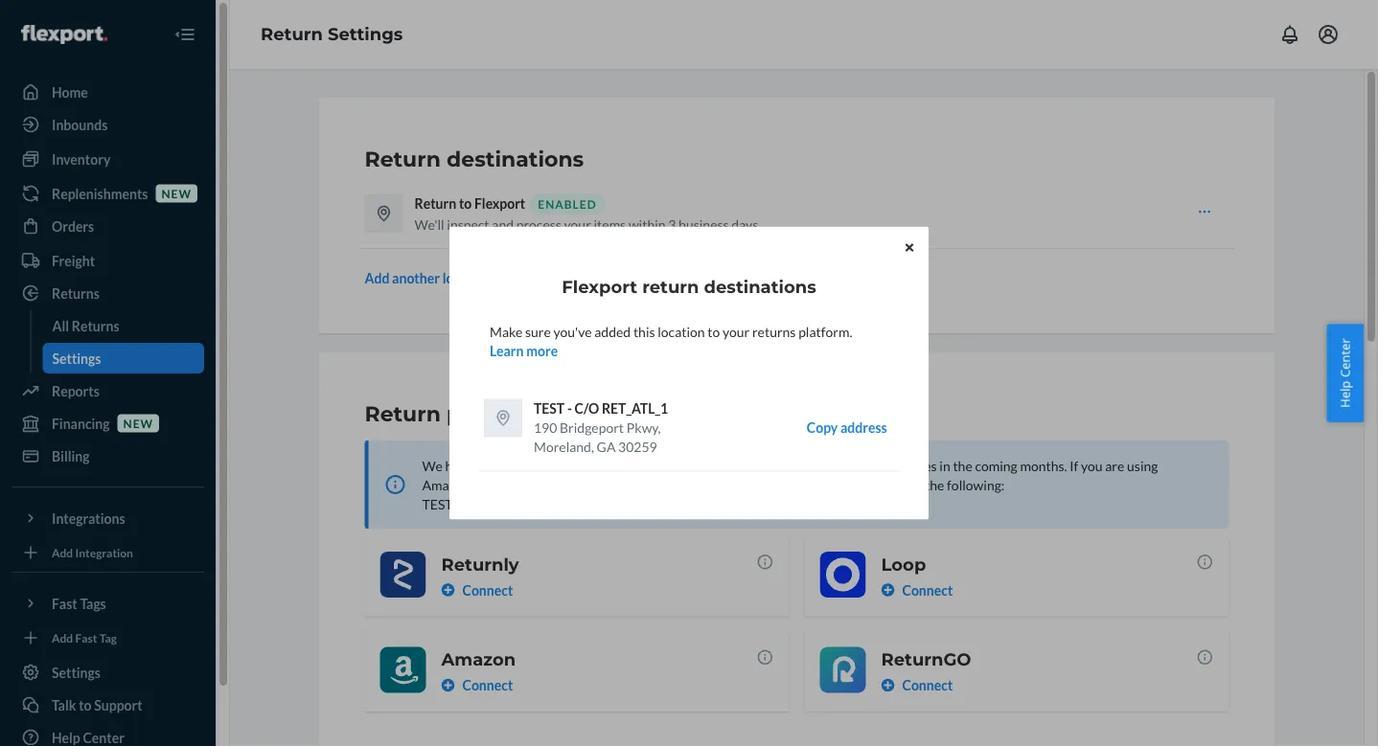 Task type: describe. For each thing, give the bounding box(es) containing it.
moreland,
[[534, 439, 594, 455]]

location
[[658, 324, 705, 340]]

destinations
[[704, 277, 817, 298]]

you've
[[554, 324, 592, 340]]

flexport
[[562, 277, 638, 298]]

return
[[643, 277, 699, 298]]

help center
[[1337, 339, 1354, 408]]

make sure you've added this location to your returns platform. learn more
[[490, 324, 853, 360]]

your
[[723, 324, 750, 340]]

center
[[1337, 339, 1354, 378]]

to
[[708, 324, 720, 340]]

returns
[[753, 324, 796, 340]]

test
[[534, 401, 565, 417]]

sure
[[525, 324, 551, 340]]

flexport return destinations dialog
[[450, 227, 929, 520]]

learn
[[490, 343, 524, 360]]

ret_atl_1
[[602, 401, 668, 417]]

added
[[595, 324, 631, 340]]

pkwy,
[[627, 420, 661, 436]]

bridgeport
[[560, 420, 624, 436]]

help center button
[[1327, 324, 1364, 423]]

flexport return destinations
[[562, 277, 817, 298]]

190
[[534, 420, 557, 436]]

-
[[567, 401, 572, 417]]



Task type: vqa. For each thing, say whether or not it's contained in the screenshot.
Fast Tags dropdown button
no



Task type: locate. For each thing, give the bounding box(es) containing it.
close image
[[906, 242, 914, 254]]

address
[[841, 420, 888, 436]]

this
[[634, 324, 655, 340]]

more
[[527, 343, 558, 360]]

c/o
[[575, 401, 599, 417]]

learn more button
[[490, 342, 558, 361]]

test - c/o ret_atl_1 190 bridgeport pkwy, moreland, ga 30259
[[534, 401, 668, 455]]

copy
[[807, 420, 838, 436]]

ga
[[597, 439, 616, 455]]

platform.
[[799, 324, 853, 340]]

make
[[490, 324, 523, 340]]

30259
[[618, 439, 657, 455]]

copy address
[[807, 420, 888, 436]]

help
[[1337, 381, 1354, 408]]

copy address button
[[807, 399, 888, 457]]



